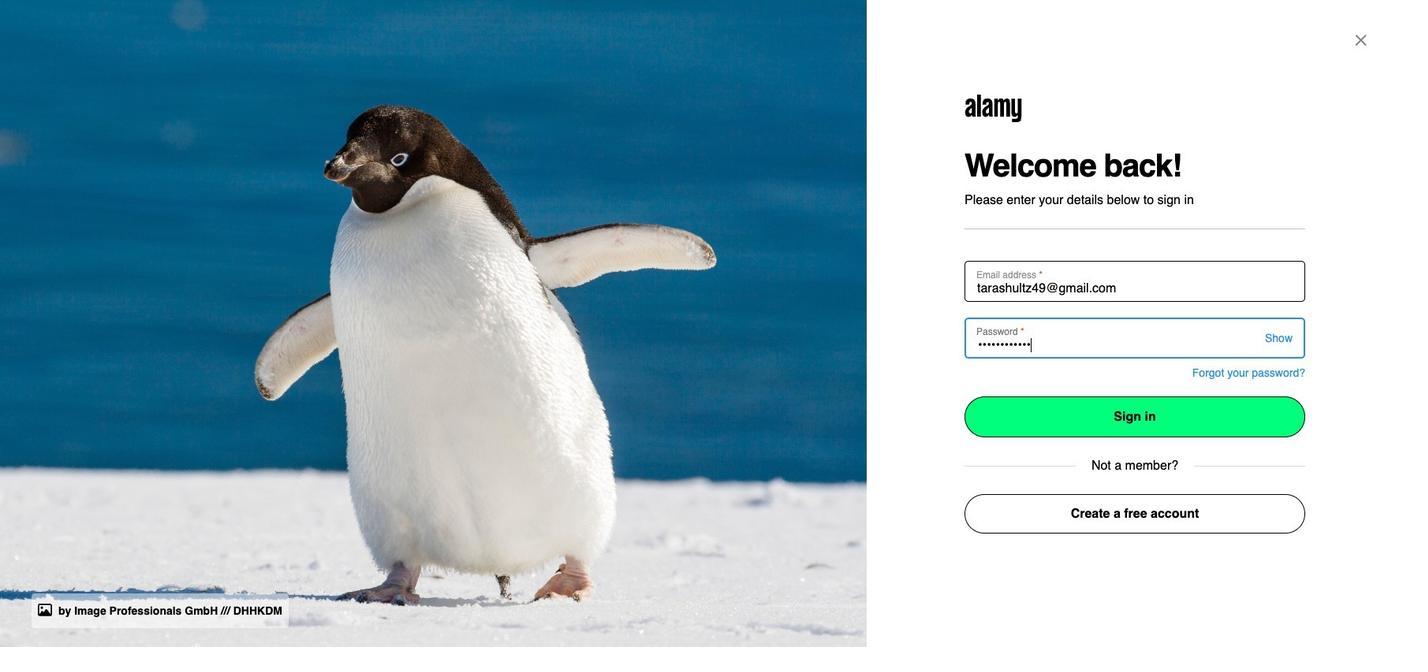 Task type: locate. For each thing, give the bounding box(es) containing it.
None password field
[[965, 318, 1305, 359]]

None text field
[[965, 261, 1305, 302]]

alamy logo image
[[965, 95, 1022, 122]]



Task type: vqa. For each thing, say whether or not it's contained in the screenshot.
text field
yes



Task type: describe. For each thing, give the bounding box(es) containing it.
xmark image
[[1350, 32, 1372, 49]]

adelie penguin, pygoscelis adeliae, antarctic peninsula, antarctica image
[[0, 0, 867, 648]]

image image
[[38, 604, 52, 618]]



